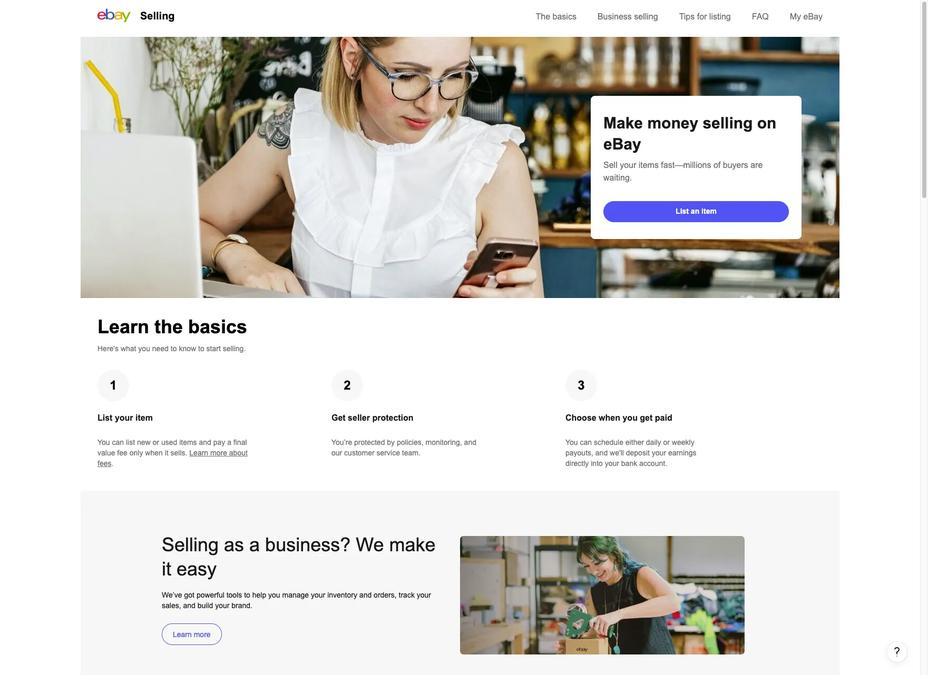 Task type: locate. For each thing, give the bounding box(es) containing it.
0 vertical spatial items
[[639, 161, 659, 170]]

sell your items fast—millions of buyers are waiting.
[[604, 161, 763, 182]]

get
[[332, 414, 346, 423]]

0 horizontal spatial you
[[98, 439, 110, 447]]

more inside learn more about fees
[[210, 449, 227, 458]]

0 horizontal spatial can
[[112, 439, 124, 447]]

ebay down make
[[604, 135, 641, 153]]

deposit
[[626, 449, 650, 458]]

track
[[399, 592, 415, 600]]

0 vertical spatial when
[[599, 414, 621, 423]]

1 horizontal spatial list
[[676, 207, 689, 215]]

policies,
[[397, 439, 424, 447]]

1 horizontal spatial selling
[[703, 114, 753, 132]]

learn more about fees link
[[98, 449, 248, 468]]

0 vertical spatial more
[[210, 449, 227, 458]]

tips for listing link
[[679, 12, 731, 21]]

to
[[171, 345, 177, 353], [198, 345, 204, 353], [244, 592, 250, 600]]

or right new
[[153, 439, 159, 447]]

0 horizontal spatial selling
[[634, 12, 658, 21]]

a right pay
[[227, 439, 231, 447]]

1 vertical spatial you
[[623, 414, 638, 423]]

1 vertical spatial it
[[162, 559, 171, 580]]

1 vertical spatial more
[[194, 631, 211, 639]]

your up "list"
[[115, 414, 133, 423]]

basics up start
[[188, 316, 247, 338]]

1 horizontal spatial item
[[702, 207, 717, 215]]

0 vertical spatial ebay
[[804, 12, 823, 21]]

1 vertical spatial list
[[98, 414, 113, 423]]

1 horizontal spatial to
[[198, 345, 204, 353]]

2
[[344, 379, 351, 393]]

ebay right my
[[804, 12, 823, 21]]

learn
[[98, 316, 149, 338], [189, 449, 208, 458], [173, 631, 192, 639]]

1 vertical spatial learn
[[189, 449, 208, 458]]

money
[[648, 114, 699, 132]]

0 vertical spatial basics
[[553, 12, 577, 21]]

into
[[591, 460, 603, 468]]

selling
[[140, 10, 175, 22], [162, 535, 219, 556]]

2 or from the left
[[663, 439, 670, 447]]

1 vertical spatial when
[[145, 449, 163, 458]]

service
[[377, 449, 400, 458]]

you up payouts,
[[566, 439, 578, 447]]

or
[[153, 439, 159, 447], [663, 439, 670, 447]]

2 you from the left
[[566, 439, 578, 447]]

tips for listing
[[679, 12, 731, 21]]

your up the waiting.
[[620, 161, 636, 170]]

items
[[639, 161, 659, 170], [179, 439, 197, 447]]

more
[[210, 449, 227, 458], [194, 631, 211, 639]]

by
[[387, 439, 395, 447]]

learn down 'sales,'
[[173, 631, 192, 639]]

tips
[[679, 12, 695, 21]]

list left "an" at the top
[[676, 207, 689, 215]]

as
[[224, 535, 244, 556]]

and
[[199, 439, 211, 447], [464, 439, 477, 447], [596, 449, 608, 458], [359, 592, 372, 600], [183, 602, 196, 611]]

selling inside "selling as a business? we make it easy"
[[162, 535, 219, 556]]

0 horizontal spatial basics
[[188, 316, 247, 338]]

selling inside make money selling on ebay
[[703, 114, 753, 132]]

0 vertical spatial a
[[227, 439, 231, 447]]

what
[[121, 345, 136, 353]]

the
[[154, 316, 183, 338]]

more down the build
[[194, 631, 211, 639]]

item up new
[[135, 414, 153, 423]]

0 vertical spatial selling
[[140, 10, 175, 22]]

when up the schedule
[[599, 414, 621, 423]]

can inside you can schedule either daily or weekly payouts, and we'll deposit your earnings directly into your bank account.
[[580, 439, 592, 447]]

selling right business
[[634, 12, 658, 21]]

customer
[[344, 449, 375, 458]]

and left orders,
[[359, 592, 372, 600]]

a inside you can list new or used items and pay a final value fee only when it sells.
[[227, 439, 231, 447]]

you're protected by policies, monitoring, and our customer service team.
[[332, 439, 477, 458]]

0 vertical spatial it
[[165, 449, 169, 458]]

can up payouts,
[[580, 439, 592, 447]]

protection
[[372, 414, 414, 423]]

1 horizontal spatial basics
[[553, 12, 577, 21]]

1 horizontal spatial a
[[249, 535, 260, 556]]

1 horizontal spatial or
[[663, 439, 670, 447]]

brand.
[[232, 602, 253, 611]]

learn up "what"
[[98, 316, 149, 338]]

1 horizontal spatial you
[[566, 439, 578, 447]]

you for get
[[623, 414, 638, 423]]

and inside you can schedule either daily or weekly payouts, and we'll deposit your earnings directly into your bank account.
[[596, 449, 608, 458]]

can up fee
[[112, 439, 124, 447]]

weekly
[[672, 439, 695, 447]]

1 vertical spatial ebay
[[604, 135, 641, 153]]

0 vertical spatial you
[[138, 345, 150, 353]]

list down 1
[[98, 414, 113, 423]]

2 vertical spatial you
[[268, 592, 280, 600]]

1 vertical spatial item
[[135, 414, 153, 423]]

tools
[[227, 592, 242, 600]]

my ebay
[[790, 12, 823, 21]]

item for list an item
[[702, 207, 717, 215]]

and right monitoring,
[[464, 439, 477, 447]]

0 horizontal spatial list
[[98, 414, 113, 423]]

you inside you can list new or used items and pay a final value fee only when it sells.
[[98, 439, 110, 447]]

1 horizontal spatial you
[[268, 592, 280, 600]]

selling
[[634, 12, 658, 21], [703, 114, 753, 132]]

your
[[620, 161, 636, 170], [115, 414, 133, 423], [652, 449, 666, 458], [605, 460, 619, 468], [311, 592, 325, 600], [417, 592, 431, 600], [215, 602, 230, 611]]

fee
[[117, 449, 127, 458]]

or inside you can list new or used items and pay a final value fee only when it sells.
[[153, 439, 159, 447]]

know
[[179, 345, 196, 353]]

.
[[111, 460, 114, 468]]

you inside you can schedule either daily or weekly payouts, and we'll deposit your earnings directly into your bank account.
[[566, 439, 578, 447]]

1 or from the left
[[153, 439, 159, 447]]

team.
[[402, 449, 421, 458]]

waiting.
[[604, 173, 632, 182]]

0 horizontal spatial or
[[153, 439, 159, 447]]

my ebay link
[[790, 12, 823, 21]]

to right need
[[171, 345, 177, 353]]

you right help
[[268, 592, 280, 600]]

to inside 'we've got powerful tools to help you manage your inventory and orders, track your sales, and build your brand.'
[[244, 592, 250, 600]]

of
[[714, 161, 721, 170]]

0 horizontal spatial ebay
[[604, 135, 641, 153]]

when down new
[[145, 449, 163, 458]]

more down pay
[[210, 449, 227, 458]]

0 vertical spatial list
[[676, 207, 689, 215]]

you left get
[[623, 414, 638, 423]]

can for 3
[[580, 439, 592, 447]]

1 you from the left
[[98, 439, 110, 447]]

or right daily
[[663, 439, 670, 447]]

1 can from the left
[[112, 439, 124, 447]]

and left pay
[[199, 439, 211, 447]]

learn for learn the basics
[[98, 316, 149, 338]]

learn the basics
[[98, 316, 247, 338]]

0 horizontal spatial you
[[138, 345, 150, 353]]

list
[[126, 439, 135, 447]]

earnings
[[668, 449, 697, 458]]

0 vertical spatial learn
[[98, 316, 149, 338]]

ebay
[[804, 12, 823, 21], [604, 135, 641, 153]]

learn for learn more
[[173, 631, 192, 639]]

2 vertical spatial learn
[[173, 631, 192, 639]]

selling left on
[[703, 114, 753, 132]]

it inside you can list new or used items and pay a final value fee only when it sells.
[[165, 449, 169, 458]]

basics
[[553, 12, 577, 21], [188, 316, 247, 338]]

you
[[98, 439, 110, 447], [566, 439, 578, 447]]

items inside you can list new or used items and pay a final value fee only when it sells.
[[179, 439, 197, 447]]

can inside you can list new or used items and pay a final value fee only when it sells.
[[112, 439, 124, 447]]

your right manage
[[311, 592, 325, 600]]

items up sells.
[[179, 439, 197, 447]]

0 vertical spatial item
[[702, 207, 717, 215]]

items left fast—millions
[[639, 161, 659, 170]]

it
[[165, 449, 169, 458], [162, 559, 171, 580]]

easy
[[177, 559, 217, 580]]

our
[[332, 449, 342, 458]]

2 horizontal spatial to
[[244, 592, 250, 600]]

0 horizontal spatial a
[[227, 439, 231, 447]]

basics right the
[[553, 12, 577, 21]]

it down used
[[165, 449, 169, 458]]

0 horizontal spatial when
[[145, 449, 163, 458]]

a
[[227, 439, 231, 447], [249, 535, 260, 556]]

item
[[702, 207, 717, 215], [135, 414, 153, 423]]

the
[[536, 12, 550, 21]]

you up value
[[98, 439, 110, 447]]

1 vertical spatial selling
[[703, 114, 753, 132]]

ebay inside make money selling on ebay
[[604, 135, 641, 153]]

more for learn more about fees
[[210, 449, 227, 458]]

bank
[[621, 460, 637, 468]]

2 can from the left
[[580, 439, 592, 447]]

a right as
[[249, 535, 260, 556]]

it up "we've"
[[162, 559, 171, 580]]

learn inside learn more about fees
[[189, 449, 208, 458]]

you
[[138, 345, 150, 353], [623, 414, 638, 423], [268, 592, 280, 600]]

0 horizontal spatial items
[[179, 439, 197, 447]]

business selling
[[598, 12, 658, 21]]

you right "what"
[[138, 345, 150, 353]]

and inside you can list new or used items and pay a final value fee only when it sells.
[[199, 439, 211, 447]]

to left start
[[198, 345, 204, 353]]

selling.
[[223, 345, 246, 353]]

1 vertical spatial items
[[179, 439, 197, 447]]

0 horizontal spatial item
[[135, 414, 153, 423]]

pay
[[213, 439, 225, 447]]

1 vertical spatial basics
[[188, 316, 247, 338]]

monitoring,
[[426, 439, 462, 447]]

list for list your item
[[98, 414, 113, 423]]

1 horizontal spatial items
[[639, 161, 659, 170]]

sales,
[[162, 602, 181, 611]]

1 vertical spatial selling
[[162, 535, 219, 556]]

0 horizontal spatial to
[[171, 345, 177, 353]]

learn right sells.
[[189, 449, 208, 458]]

when
[[599, 414, 621, 423], [145, 449, 163, 458]]

it inside "selling as a business? we make it easy"
[[162, 559, 171, 580]]

make
[[604, 114, 643, 132]]

inventory
[[327, 592, 357, 600]]

directly
[[566, 460, 589, 468]]

faq
[[752, 12, 769, 21]]

1 horizontal spatial can
[[580, 439, 592, 447]]

item for list your item
[[135, 414, 153, 423]]

to up brand. on the bottom
[[244, 592, 250, 600]]

get seller protection
[[332, 414, 414, 423]]

item right "an" at the top
[[702, 207, 717, 215]]

and up into
[[596, 449, 608, 458]]

1 vertical spatial a
[[249, 535, 260, 556]]

2 horizontal spatial you
[[623, 414, 638, 423]]

to for the
[[171, 345, 177, 353]]



Task type: describe. For each thing, give the bounding box(es) containing it.
1 horizontal spatial ebay
[[804, 12, 823, 21]]

your inside sell your items fast—millions of buyers are waiting.
[[620, 161, 636, 170]]

used
[[161, 439, 177, 447]]

only
[[130, 449, 143, 458]]

selling for selling as a business? we make it easy
[[162, 535, 219, 556]]

here's
[[98, 345, 119, 353]]

powerful
[[197, 592, 224, 600]]

we've
[[162, 592, 182, 600]]

account.
[[640, 460, 667, 468]]

3
[[578, 379, 585, 393]]

business
[[598, 12, 632, 21]]

make money selling on ebay
[[604, 114, 777, 153]]

you inside 'we've got powerful tools to help you manage your inventory and orders, track your sales, and build your brand.'
[[268, 592, 280, 600]]

fast—millions
[[661, 161, 711, 170]]

sells.
[[171, 449, 187, 458]]

list your item
[[98, 414, 153, 423]]

more for learn more
[[194, 631, 211, 639]]

here's what you need to know to start selling.
[[98, 345, 246, 353]]

your down powerful
[[215, 602, 230, 611]]

get
[[640, 414, 653, 423]]

manage
[[282, 592, 309, 600]]

build
[[198, 602, 213, 611]]

choose when you get paid
[[566, 414, 673, 423]]

paid
[[655, 414, 673, 423]]

you for 1
[[98, 439, 110, 447]]

an
[[691, 207, 700, 215]]

the basics
[[536, 12, 577, 21]]

your down daily
[[652, 449, 666, 458]]

learn more
[[173, 631, 211, 639]]

we'll
[[610, 449, 624, 458]]

daily
[[646, 439, 661, 447]]

my
[[790, 12, 801, 21]]

make
[[389, 535, 436, 556]]

got
[[184, 592, 195, 600]]

0 vertical spatial selling
[[634, 12, 658, 21]]

list an item link
[[604, 201, 789, 222]]

selling as a business? we make it easy
[[162, 535, 436, 580]]

either
[[626, 439, 644, 447]]

your right track
[[417, 592, 431, 600]]

and down got
[[183, 602, 196, 611]]

we've got powerful tools to help you manage your inventory and orders, track your sales, and build your brand.
[[162, 592, 431, 611]]

payouts,
[[566, 449, 594, 458]]

1 horizontal spatial when
[[599, 414, 621, 423]]

seller
[[348, 414, 370, 423]]

business selling link
[[598, 12, 658, 21]]

list for list an item
[[676, 207, 689, 215]]

start
[[206, 345, 221, 353]]

selling for selling
[[140, 10, 175, 22]]

you're
[[332, 439, 352, 447]]

final
[[233, 439, 247, 447]]

business?
[[265, 535, 351, 556]]

faq link
[[752, 12, 769, 21]]

on
[[757, 114, 777, 132]]

are
[[751, 161, 763, 170]]

listing
[[710, 12, 731, 21]]

your down 'we'll'
[[605, 460, 619, 468]]

choose
[[566, 414, 597, 423]]

can for 1
[[112, 439, 124, 447]]

need
[[152, 345, 169, 353]]

a inside "selling as a business? we make it easy"
[[249, 535, 260, 556]]

items inside sell your items fast—millions of buyers are waiting.
[[639, 161, 659, 170]]

when inside you can list new or used items and pay a final value fee only when it sells.
[[145, 449, 163, 458]]

buyers
[[723, 161, 749, 170]]

you can schedule either daily or weekly payouts, and we'll deposit your earnings directly into your bank account.
[[566, 439, 697, 468]]

help, opens dialogs image
[[892, 647, 903, 658]]

sell
[[604, 161, 618, 170]]

learn for learn more about fees
[[189, 449, 208, 458]]

you for 3
[[566, 439, 578, 447]]

help
[[252, 592, 266, 600]]

protected
[[354, 439, 385, 447]]

value
[[98, 449, 115, 458]]

or inside you can schedule either daily or weekly payouts, and we'll deposit your earnings directly into your bank account.
[[663, 439, 670, 447]]

and inside you're protected by policies, monitoring, and our customer service team.
[[464, 439, 477, 447]]

orders,
[[374, 592, 397, 600]]

new
[[137, 439, 151, 447]]

we
[[356, 535, 384, 556]]

you can list new or used items and pay a final value fee only when it sells.
[[98, 439, 247, 458]]

list an item
[[676, 207, 717, 215]]

learn more about fees
[[98, 449, 248, 468]]

the basics link
[[536, 12, 577, 21]]

1
[[110, 379, 117, 393]]

you for need
[[138, 345, 150, 353]]

to for as
[[244, 592, 250, 600]]

about
[[229, 449, 248, 458]]

fees
[[98, 460, 111, 468]]



Task type: vqa. For each thing, say whether or not it's contained in the screenshot.
bottommost Selling
yes



